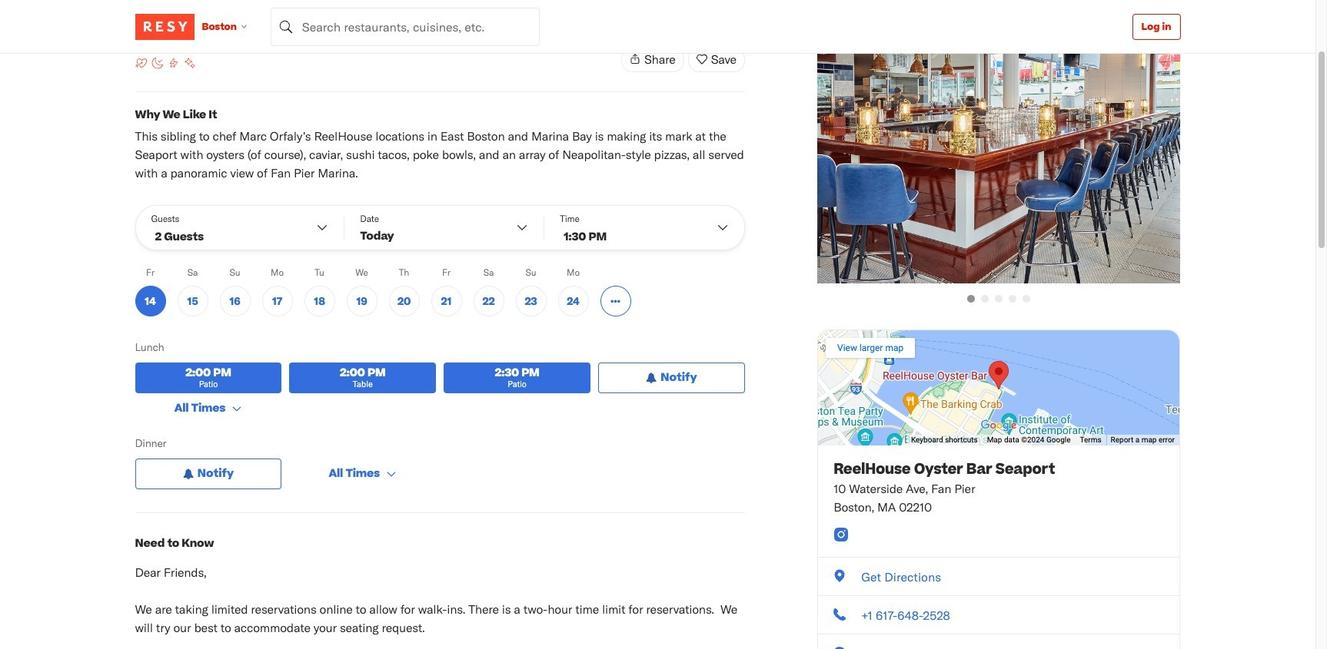 Task type: locate. For each thing, give the bounding box(es) containing it.
Search restaurants, cuisines, etc. text field
[[271, 7, 540, 46]]

None field
[[271, 7, 540, 46]]

4.6 out of 5 stars image
[[135, 18, 160, 33]]



Task type: vqa. For each thing, say whether or not it's contained in the screenshot.
"4.8 out of 5 stars" 'icon' on the top left of the page
no



